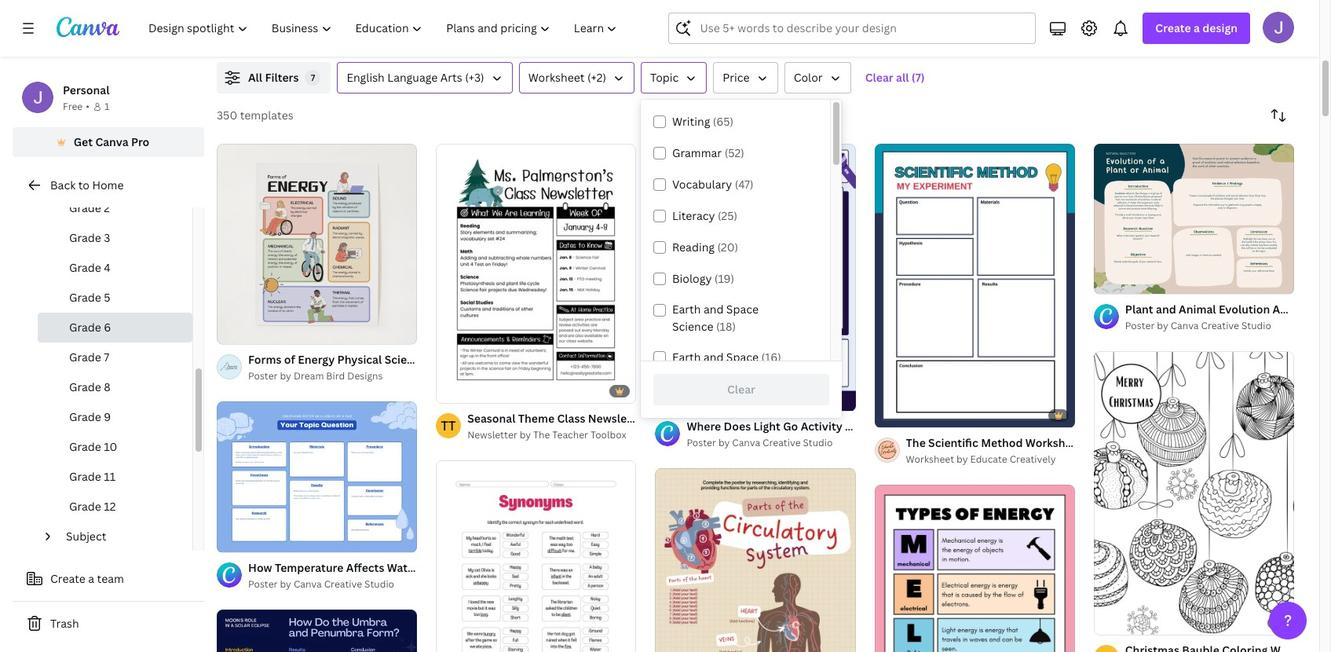 Task type: locate. For each thing, give the bounding box(es) containing it.
0 vertical spatial 7
[[311, 72, 315, 83]]

0 vertical spatial poster by canva creative studio link
[[1126, 319, 1295, 334]]

1 horizontal spatial the
[[534, 429, 550, 442]]

1 horizontal spatial clear
[[866, 70, 894, 85]]

2 vertical spatial 1 of 2
[[228, 533, 250, 545]]

1 horizontal spatial dream
[[1157, 28, 1188, 42]]

clear
[[866, 70, 894, 85], [728, 382, 756, 397]]

grade for grade 12
[[69, 499, 101, 514]]

1 vertical spatial dream
[[294, 369, 324, 383]]

dream inside motion and force lesson by dream bird designs
[[1157, 28, 1188, 42]]

0 vertical spatial poster by canva creative studio
[[1126, 319, 1272, 333]]

the left solar
[[248, 11, 268, 26]]

grade 10 link
[[38, 432, 193, 462]]

grade for grade 8
[[69, 380, 101, 394]]

earth inside earth and space science
[[673, 302, 701, 317]]

back to home
[[50, 178, 124, 193]]

grade left 11
[[69, 469, 101, 484]]

2 horizontal spatial poster by canva creative studio link
[[1126, 319, 1295, 334]]

0 vertical spatial create
[[1156, 20, 1192, 35]]

a
[[1194, 20, 1201, 35], [88, 571, 94, 586]]

creative inside symbiotic relationships lesson by canva creative studio
[[614, 28, 652, 42]]

clear inside button
[[866, 70, 894, 85]]

1 vertical spatial space
[[727, 350, 759, 365]]

and up the '(18)'
[[704, 302, 724, 317]]

and up ljr
[[870, 11, 890, 26]]

jacob simon image
[[1264, 12, 1295, 43]]

and inside earth and space science
[[704, 302, 724, 317]]

the teacher toolbox element
[[436, 414, 461, 439]]

1 vertical spatial earth
[[673, 350, 701, 365]]

1 lesson by canva creative studio link from the left
[[248, 28, 485, 43]]

worksheet for worksheet by educate creatively
[[907, 453, 955, 466]]

8 grade from the top
[[69, 409, 101, 424]]

solar
[[271, 11, 299, 26]]

space for science
[[727, 302, 759, 317]]

newsletter by the teacher toolbox link
[[468, 428, 637, 443]]

space left '(16)'
[[727, 350, 759, 365]]

1 horizontal spatial worksheet
[[907, 453, 955, 466]]

9 grade from the top
[[69, 439, 101, 454]]

grade left 8
[[69, 380, 101, 394]]

by inside symbiotic relationships lesson by canva creative studio
[[570, 28, 581, 42]]

create down motion and force image
[[1156, 20, 1192, 35]]

create inside dropdown button
[[1156, 20, 1192, 35]]

poster for 'forms of energy physical science classroom poster pastel illustratted' image
[[248, 369, 278, 383]]

create inside button
[[50, 571, 86, 586]]

2 for 'forms of energy physical science classroom poster pastel illustratted' image
[[245, 325, 250, 337]]

get canva pro button
[[13, 127, 204, 157]]

6 grade from the top
[[69, 350, 101, 365]]

2 for how temperature affects water molecules research poster in light blue blue lined style image
[[245, 533, 250, 545]]

creatively
[[1010, 453, 1057, 466]]

grammar (52)
[[673, 145, 745, 160]]

0 horizontal spatial designs
[[348, 369, 383, 383]]

1 of 2 for 'forms of energy physical science classroom poster pastel illustratted' image
[[228, 325, 250, 337]]

poster by canva creative studio for poster by canva creative studio link associated with the plant and animal evolution activity research poster in hand drawn style image
[[1126, 319, 1272, 333]]

and inside the bacteria and viruses lesson by ljr edu resources
[[870, 11, 890, 26]]

the moon's role in solar eclipse activity research poster in dark blue light blue flat graphic style image
[[217, 609, 417, 652]]

earth for earth and space science
[[673, 302, 701, 317]]

lesson by canva creative studio link down relationships
[[535, 28, 772, 43]]

a inside dropdown button
[[1194, 20, 1201, 35]]

team
[[97, 571, 124, 586]]

create a team button
[[13, 563, 204, 595]]

grade for grade 3
[[69, 230, 101, 245]]

0 vertical spatial 1 of 2
[[1105, 275, 1128, 287]]

filters
[[265, 70, 299, 85]]

1 earth from the top
[[673, 302, 701, 317]]

clear for clear all (7)
[[866, 70, 894, 85]]

poster for where does light go activity research poster in light blue violet lined style image
[[687, 436, 717, 450]]

1 vertical spatial poster by canva creative studio link
[[687, 436, 856, 451]]

grade 4
[[69, 260, 111, 275]]

literacy (25)
[[673, 208, 738, 223]]

jemaluha image
[[1094, 645, 1120, 652]]

the left teacher
[[534, 429, 550, 442]]

worksheet inside button
[[529, 70, 585, 85]]

by
[[282, 28, 294, 42], [570, 28, 581, 42], [857, 28, 868, 42], [1144, 28, 1155, 42], [1158, 319, 1169, 333], [280, 369, 291, 383], [520, 429, 531, 442], [719, 436, 730, 450], [957, 453, 969, 466], [280, 577, 291, 591]]

grade left 3
[[69, 230, 101, 245]]

grade left 5
[[69, 290, 101, 305]]

0 horizontal spatial worksheet
[[529, 70, 585, 85]]

and down the '(18)'
[[704, 350, 724, 365]]

grade up grade 8
[[69, 350, 101, 365]]

forms of energy physical science classroom poster pastel illustratted image
[[217, 144, 417, 344]]

of
[[1112, 275, 1121, 287], [235, 325, 243, 337], [235, 533, 243, 545]]

designs inside motion and force lesson by dream bird designs
[[1211, 28, 1247, 42]]

lesson down bacteria
[[822, 28, 854, 42]]

lesson down symbiotic
[[535, 28, 567, 42]]

lesson down solar
[[248, 28, 280, 42]]

design
[[1203, 20, 1238, 35]]

clear all (7) button
[[858, 62, 933, 94]]

earth and space science
[[673, 302, 759, 334]]

1 vertical spatial the
[[534, 429, 550, 442]]

1 horizontal spatial a
[[1194, 20, 1201, 35]]

parts of the human circulatory system science poster in light brown rose pink flat graphic style image
[[656, 469, 856, 652]]

(25)
[[718, 208, 738, 223]]

bird inside motion and force lesson by dream bird designs
[[1190, 28, 1209, 42]]

3 grade from the top
[[69, 260, 101, 275]]

grade for grade 11
[[69, 469, 101, 484]]

4 lesson from the left
[[1110, 28, 1141, 42]]

a left team on the left of page
[[88, 571, 94, 586]]

1 lesson from the left
[[248, 28, 280, 42]]

1 horizontal spatial poster by canva creative studio link
[[687, 436, 856, 451]]

1 vertical spatial create
[[50, 571, 86, 586]]

3 lesson from the left
[[822, 28, 854, 42]]

bacteria and viruses lesson by ljr edu resources
[[822, 11, 956, 42]]

1 horizontal spatial bird
[[1190, 28, 1209, 42]]

lesson for the
[[248, 28, 280, 42]]

0 vertical spatial a
[[1194, 20, 1201, 35]]

and
[[870, 11, 890, 26], [1151, 11, 1171, 26], [704, 302, 724, 317], [704, 350, 724, 365]]

2 vertical spatial poster by canva creative studio
[[248, 577, 395, 591]]

lesson inside the bacteria and viruses lesson by ljr edu resources
[[822, 28, 854, 42]]

1 vertical spatial 1 of 2
[[228, 325, 250, 337]]

(19)
[[715, 271, 735, 286]]

grade left 9
[[69, 409, 101, 424]]

tt link
[[436, 414, 461, 439]]

poster by canva creative studio for poster by canva creative studio link for where does light go activity research poster in light blue violet lined style image
[[687, 436, 833, 450]]

1 of 2
[[1105, 275, 1128, 287], [228, 325, 250, 337], [228, 533, 250, 545]]

lesson
[[248, 28, 280, 42], [535, 28, 567, 42], [822, 28, 854, 42], [1110, 28, 1141, 42]]

3
[[104, 230, 110, 245]]

price
[[723, 70, 750, 85]]

poster by dream bird designs link
[[248, 369, 417, 384]]

2 lesson by canva creative studio link from the left
[[535, 28, 772, 43]]

poster by canva creative studio link
[[1126, 319, 1295, 334], [687, 436, 856, 451], [248, 576, 417, 592]]

1 vertical spatial a
[[88, 571, 94, 586]]

1 horizontal spatial designs
[[1211, 28, 1247, 42]]

grade 5
[[69, 290, 111, 305]]

lesson by dream bird designs link
[[1110, 28, 1332, 43]]

11 grade from the top
[[69, 499, 101, 514]]

Sort by button
[[1264, 100, 1295, 131]]

and left force
[[1151, 11, 1171, 26]]

1 vertical spatial worksheet
[[907, 453, 955, 466]]

space inside earth and space science
[[727, 302, 759, 317]]

topic
[[651, 70, 679, 85]]

7 grade from the top
[[69, 380, 101, 394]]

symbiotic relationships link
[[535, 10, 772, 28]]

(52)
[[725, 145, 745, 160]]

reading
[[673, 240, 715, 255]]

clear down earth and space (16)
[[728, 382, 756, 397]]

clear inside button
[[728, 382, 756, 397]]

grade 5 link
[[38, 283, 193, 313]]

1 vertical spatial clear
[[728, 382, 756, 397]]

lesson inside motion and force lesson by dream bird designs
[[1110, 28, 1141, 42]]

back to home link
[[13, 170, 204, 201]]

2 earth from the top
[[673, 350, 701, 365]]

creative for the plant and animal evolution activity research poster in hand drawn style image
[[1202, 319, 1240, 333]]

0 vertical spatial worksheet
[[529, 70, 585, 85]]

color
[[794, 70, 823, 85]]

0 vertical spatial clear
[[866, 70, 894, 85]]

grade left 4
[[69, 260, 101, 275]]

•
[[86, 100, 90, 113]]

0 horizontal spatial poster by canva creative studio link
[[248, 576, 417, 592]]

1 space from the top
[[727, 302, 759, 317]]

create a team
[[50, 571, 124, 586]]

trash link
[[13, 608, 204, 640]]

2 lesson from the left
[[535, 28, 567, 42]]

0 horizontal spatial create
[[50, 571, 86, 586]]

grade left 10
[[69, 439, 101, 454]]

clear left the all
[[866, 70, 894, 85]]

worksheet left educate
[[907, 453, 955, 466]]

0 vertical spatial the
[[248, 11, 268, 26]]

worksheet left (+2)
[[529, 70, 585, 85]]

symbiotic relationships lesson by canva creative studio
[[535, 11, 684, 42]]

1 grade from the top
[[69, 200, 101, 215]]

0 horizontal spatial a
[[88, 571, 94, 586]]

0 horizontal spatial the
[[248, 11, 268, 26]]

earth up science
[[673, 302, 701, 317]]

1 of 2 for how temperature affects water molecules research poster in light blue blue lined style image
[[228, 533, 250, 545]]

0 horizontal spatial clear
[[728, 382, 756, 397]]

0 vertical spatial dream
[[1157, 28, 1188, 42]]

motion and force link
[[1110, 10, 1332, 28]]

a for design
[[1194, 20, 1201, 35]]

relationships
[[592, 11, 665, 26]]

1 horizontal spatial poster by canva creative studio
[[687, 436, 833, 450]]

all filters
[[248, 70, 299, 85]]

6
[[104, 320, 111, 335]]

and for bacteria and viruses lesson by ljr edu resources
[[870, 11, 890, 26]]

10 grade from the top
[[69, 469, 101, 484]]

the inside the solar system lesson by canva creative studio
[[248, 11, 268, 26]]

subject
[[66, 529, 106, 544]]

studio
[[367, 28, 397, 42], [654, 28, 684, 42], [1242, 319, 1272, 333], [803, 436, 833, 450], [365, 577, 395, 591]]

1 of 2 link
[[217, 144, 417, 344], [1094, 144, 1295, 294], [217, 402, 417, 552]]

newsletter
[[468, 429, 518, 442]]

1 vertical spatial 7
[[104, 350, 109, 365]]

worksheet
[[529, 70, 585, 85], [907, 453, 955, 466]]

studio for where does light go activity research poster in light blue violet lined style image
[[803, 436, 833, 450]]

english language arts (+3)
[[347, 70, 485, 85]]

2 grade from the top
[[69, 230, 101, 245]]

1 horizontal spatial create
[[1156, 20, 1192, 35]]

2 horizontal spatial poster by canva creative studio
[[1126, 319, 1272, 333]]

earth down science
[[673, 350, 701, 365]]

0 horizontal spatial dream
[[294, 369, 324, 383]]

1 vertical spatial bird
[[326, 369, 345, 383]]

lesson for bacteria
[[822, 28, 854, 42]]

2 vertical spatial of
[[235, 533, 243, 545]]

grade 12 link
[[38, 492, 193, 522]]

create for create a team
[[50, 571, 86, 586]]

worksheet by educate creatively link
[[907, 452, 1076, 468]]

poster
[[1126, 319, 1155, 333], [248, 369, 278, 383], [687, 436, 717, 450], [248, 577, 278, 591]]

lesson by canva creative studio link
[[248, 28, 485, 43], [535, 28, 772, 43]]

and inside motion and force lesson by dream bird designs
[[1151, 11, 1171, 26]]

1 vertical spatial designs
[[348, 369, 383, 383]]

all
[[248, 70, 263, 85]]

the solar system lesson by canva creative studio
[[248, 11, 397, 42]]

motion and force lesson by dream bird designs
[[1110, 11, 1247, 42]]

lesson by canva creative studio link up the english
[[248, 28, 485, 43]]

2 vertical spatial poster by canva creative studio link
[[248, 576, 417, 592]]

grade down to in the top of the page
[[69, 200, 101, 215]]

1 horizontal spatial lesson by canva creative studio link
[[535, 28, 772, 43]]

by inside the bacteria and viruses lesson by ljr edu resources
[[857, 28, 868, 42]]

0 vertical spatial earth
[[673, 302, 701, 317]]

2 space from the top
[[727, 350, 759, 365]]

grade left 12
[[69, 499, 101, 514]]

(+2)
[[588, 70, 607, 85]]

lesson inside symbiotic relationships lesson by canva creative studio
[[535, 28, 567, 42]]

motion
[[1110, 11, 1148, 26]]

7 up 8
[[104, 350, 109, 365]]

canva inside symbiotic relationships lesson by canva creative studio
[[583, 28, 611, 42]]

space
[[727, 302, 759, 317], [727, 350, 759, 365]]

studio for how temperature affects water molecules research poster in light blue blue lined style image
[[365, 577, 395, 591]]

and for earth and space (16)
[[704, 350, 724, 365]]

4 grade from the top
[[69, 290, 101, 305]]

1 vertical spatial poster by canva creative studio
[[687, 436, 833, 450]]

1 vertical spatial of
[[235, 325, 243, 337]]

7 right filters
[[311, 72, 315, 83]]

0 vertical spatial of
[[1112, 275, 1121, 287]]

5 grade from the top
[[69, 320, 101, 335]]

and for earth and space science
[[704, 302, 724, 317]]

earth and space (16)
[[673, 350, 782, 365]]

grade 9
[[69, 409, 111, 424]]

free
[[63, 100, 83, 113]]

lesson down motion at the right
[[1110, 28, 1141, 42]]

create left team on the left of page
[[50, 571, 86, 586]]

the inside newsletter by the teacher toolbox link
[[534, 429, 550, 442]]

lesson inside the solar system lesson by canva creative studio
[[248, 28, 280, 42]]

0 horizontal spatial 7
[[104, 350, 109, 365]]

a inside button
[[88, 571, 94, 586]]

0 horizontal spatial poster by canva creative studio
[[248, 577, 395, 591]]

synonyms worksheet in pink simple style image
[[436, 461, 637, 652]]

a left design
[[1194, 20, 1201, 35]]

0 vertical spatial space
[[727, 302, 759, 317]]

(+3)
[[465, 70, 485, 85]]

space up the '(18)'
[[727, 302, 759, 317]]

0 vertical spatial designs
[[1211, 28, 1247, 42]]

grade 4 link
[[38, 253, 193, 283]]

None search field
[[669, 13, 1037, 44]]

0 vertical spatial bird
[[1190, 28, 1209, 42]]

350
[[217, 108, 238, 123]]

0 horizontal spatial lesson by canva creative studio link
[[248, 28, 485, 43]]

grade left 6
[[69, 320, 101, 335]]



Task type: vqa. For each thing, say whether or not it's contained in the screenshot.
'you'
no



Task type: describe. For each thing, give the bounding box(es) containing it.
poster by canva creative studio for poster by canva creative studio link related to how temperature affects water molecules research poster in light blue blue lined style image
[[248, 577, 395, 591]]

grade for grade 9
[[69, 409, 101, 424]]

english language arts (+3) button
[[337, 62, 513, 94]]

vocabulary (47)
[[673, 177, 754, 192]]

all
[[897, 70, 910, 85]]

grade 2
[[69, 200, 110, 215]]

color button
[[785, 62, 852, 94]]

11
[[104, 469, 116, 484]]

worksheet (+2) button
[[519, 62, 635, 94]]

grade 11
[[69, 469, 116, 484]]

canva inside the solar system lesson by canva creative studio
[[296, 28, 324, 42]]

5
[[104, 290, 111, 305]]

templates
[[240, 108, 294, 123]]

earth for earth and space (16)
[[673, 350, 701, 365]]

grade for grade 6
[[69, 320, 101, 335]]

how temperature affects water molecules research poster in light blue blue lined style image
[[217, 402, 417, 552]]

get
[[74, 134, 93, 149]]

creative for how temperature affects water molecules research poster in light blue blue lined style image
[[324, 577, 362, 591]]

grade for grade 4
[[69, 260, 101, 275]]

1 of 2 for the plant and animal evolution activity research poster in hand drawn style image
[[1105, 275, 1128, 287]]

creative for where does light go activity research poster in light blue violet lined style image
[[763, 436, 801, 450]]

1 for the plant and animal evolution activity research poster in hand drawn style image
[[1105, 275, 1110, 287]]

resources
[[909, 28, 956, 42]]

grade for grade 10
[[69, 439, 101, 454]]

topic button
[[641, 62, 708, 94]]

christmas bauble coloring worksheet in black and white illustrative style image
[[1094, 352, 1295, 635]]

by inside the solar system lesson by canva creative studio
[[282, 28, 294, 42]]

to
[[78, 178, 90, 193]]

studio inside the solar system lesson by canva creative studio
[[367, 28, 397, 42]]

poster for the plant and animal evolution activity research poster in hand drawn style image
[[1126, 319, 1155, 333]]

poster for how temperature affects water molecules research poster in light blue blue lined style image
[[248, 577, 278, 591]]

poster by canva creative studio link for the plant and animal evolution activity research poster in hand drawn style image
[[1126, 319, 1295, 334]]

creative inside the solar system lesson by canva creative studio
[[327, 28, 365, 42]]

7 filter options selected element
[[305, 70, 321, 86]]

12
[[104, 499, 116, 514]]

and for motion and force lesson by dream bird designs
[[1151, 11, 1171, 26]]

newsletter by the teacher toolbox
[[468, 429, 627, 442]]

create for create a design
[[1156, 20, 1192, 35]]

canva inside button
[[95, 134, 129, 149]]

educate
[[971, 453, 1008, 466]]

grade 12
[[69, 499, 116, 514]]

grade 8
[[69, 380, 111, 394]]

where does light go activity research poster in light blue violet lined style image
[[656, 144, 856, 411]]

grade 3 link
[[38, 223, 193, 253]]

j link
[[1094, 645, 1120, 652]]

worksheet by educate creatively
[[907, 453, 1057, 466]]

grade 8 link
[[38, 372, 193, 402]]

the scientific method worksheet in pink blue yellow fun hand drawn style image
[[875, 144, 1076, 427]]

literacy
[[673, 208, 716, 223]]

worksheet for worksheet (+2)
[[529, 70, 585, 85]]

grade 10
[[69, 439, 117, 454]]

grade 11 link
[[38, 462, 193, 492]]

1 for 'forms of energy physical science classroom poster pastel illustratted' image
[[228, 325, 232, 337]]

grade 6
[[69, 320, 111, 335]]

grade 2 link
[[38, 193, 193, 223]]

lesson by canva creative studio link for the solar system
[[248, 28, 485, 43]]

toolbox
[[591, 429, 627, 442]]

language
[[388, 70, 438, 85]]

poster by canva creative studio link for how temperature affects water molecules research poster in light blue blue lined style image
[[248, 576, 417, 592]]

grade 7 link
[[38, 343, 193, 372]]

poster by canva creative studio link for where does light go activity research poster in light blue violet lined style image
[[687, 436, 856, 451]]

home
[[92, 178, 124, 193]]

plant and animal evolution activity research poster in hand drawn style image
[[1094, 144, 1295, 294]]

price button
[[714, 62, 778, 94]]

personal
[[63, 83, 110, 97]]

grade for grade 2
[[69, 200, 101, 215]]

clear button
[[654, 374, 830, 405]]

edu
[[889, 28, 907, 42]]

9
[[104, 409, 111, 424]]

vocabulary
[[673, 177, 733, 192]]

the solar system link
[[248, 10, 485, 28]]

(18)
[[717, 319, 736, 334]]

symbiotic
[[535, 11, 589, 26]]

studio inside symbiotic relationships lesson by canva creative studio
[[654, 28, 684, 42]]

jemaluha element
[[1094, 645, 1120, 652]]

Search search field
[[701, 13, 1027, 43]]

studio for the plant and animal evolution activity research poster in hand drawn style image
[[1242, 319, 1272, 333]]

top level navigation element
[[138, 13, 631, 44]]

clear for clear
[[728, 382, 756, 397]]

get canva pro
[[74, 134, 150, 149]]

0 horizontal spatial bird
[[326, 369, 345, 383]]

bacteria and viruses link
[[822, 10, 1059, 28]]

a for team
[[88, 571, 94, 586]]

english
[[347, 70, 385, 85]]

(65)
[[713, 114, 734, 129]]

8
[[104, 380, 111, 394]]

poster by dream bird designs
[[248, 369, 383, 383]]

grade 7
[[69, 350, 109, 365]]

clear all (7)
[[866, 70, 925, 85]]

lesson for motion
[[1110, 28, 1141, 42]]

biology (19)
[[673, 271, 735, 286]]

create a design
[[1156, 20, 1238, 35]]

of for how temperature affects water molecules research poster in light blue blue lined style image
[[235, 533, 243, 545]]

2 for the plant and animal evolution activity research poster in hand drawn style image
[[1123, 275, 1128, 287]]

bacteria
[[822, 11, 867, 26]]

viruses
[[893, 11, 932, 26]]

grade for grade 7
[[69, 350, 101, 365]]

arts
[[441, 70, 463, 85]]

grade for grade 5
[[69, 290, 101, 305]]

subject button
[[60, 522, 183, 552]]

1 for how temperature affects water molecules research poster in light blue blue lined style image
[[228, 533, 232, 545]]

350 templates
[[217, 108, 294, 123]]

force
[[1173, 11, 1203, 26]]

the teacher toolbox image
[[436, 414, 461, 439]]

of for 'forms of energy physical science classroom poster pastel illustratted' image
[[235, 325, 243, 337]]

(20)
[[718, 240, 739, 255]]

teacher
[[553, 429, 589, 442]]

space for (16)
[[727, 350, 759, 365]]

seasonal theme class newsletter in white blue simple modern style image
[[436, 144, 637, 403]]

by inside motion and force lesson by dream bird designs
[[1144, 28, 1155, 42]]

colorful melts energy science poster image
[[875, 485, 1076, 652]]

4
[[104, 260, 111, 275]]

10
[[104, 439, 117, 454]]

designs inside poster by dream bird designs link
[[348, 369, 383, 383]]

back
[[50, 178, 76, 193]]

lesson by canva creative studio link for symbiotic relationships
[[535, 28, 772, 43]]

motion and force image
[[1078, 0, 1332, 4]]

(7)
[[912, 70, 925, 85]]

lesson by ljr edu resources link
[[822, 28, 1059, 43]]

1 horizontal spatial 7
[[311, 72, 315, 83]]

of for the plant and animal evolution activity research poster in hand drawn style image
[[1112, 275, 1121, 287]]



